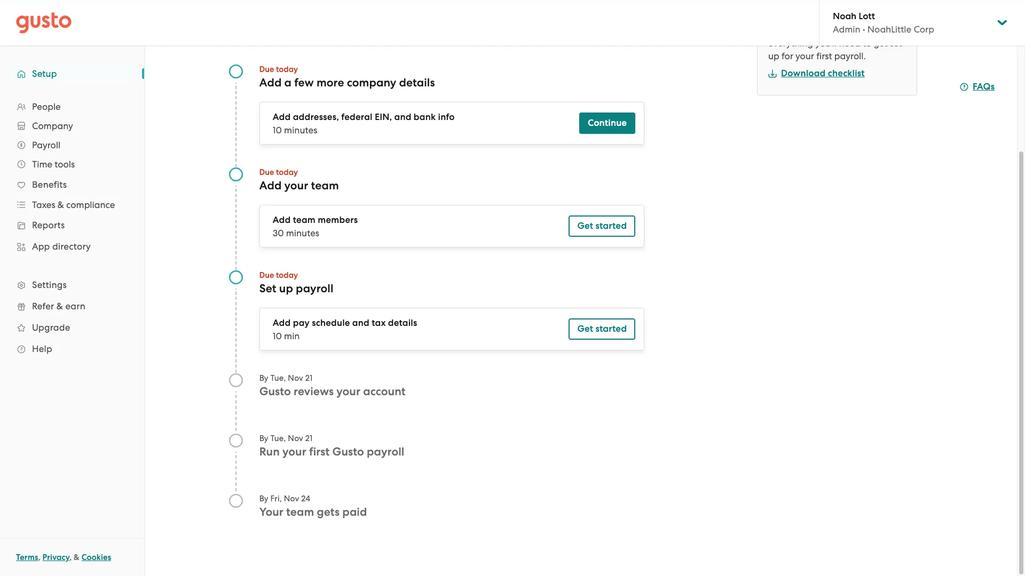 Task type: locate. For each thing, give the bounding box(es) containing it.
2 get started button from the top
[[569, 319, 635, 340]]

0 vertical spatial tue,
[[270, 374, 286, 383]]

by for run your first gusto payroll
[[259, 434, 268, 444]]

noahlittle
[[868, 24, 912, 35]]

&
[[58, 200, 64, 210], [56, 301, 63, 312], [74, 553, 80, 563]]

to
[[863, 38, 872, 49]]

1 vertical spatial payroll
[[367, 445, 404, 459]]

,
[[38, 553, 40, 563], [70, 553, 72, 563]]

gusto
[[259, 385, 291, 399], [332, 445, 364, 459]]

0 vertical spatial started
[[596, 221, 627, 232]]

nov up reviews
[[288, 374, 303, 383]]

0 vertical spatial get started
[[577, 221, 627, 232]]

by inside "by tue, nov 21 gusto reviews your account"
[[259, 374, 268, 383]]

up left "for"
[[768, 51, 779, 61]]

cookies
[[82, 553, 111, 563]]

0 vertical spatial team
[[311, 179, 339, 193]]

download checklist
[[781, 68, 865, 79]]

privacy link
[[42, 553, 70, 563]]

1 vertical spatial team
[[293, 215, 316, 226]]

10 inside add addresses, federal ein, and bank info 10 minutes
[[273, 125, 282, 136]]

21 for reviews
[[305, 374, 313, 383]]

1 vertical spatial get started button
[[569, 319, 635, 340]]

setup
[[32, 68, 57, 79]]

, left privacy
[[38, 553, 40, 563]]

, left cookies button
[[70, 553, 72, 563]]

checklist
[[860, 25, 895, 36], [828, 68, 865, 79]]

tue, inside the by tue, nov 21 run your first gusto payroll
[[270, 434, 286, 444]]

2 get started from the top
[[577, 324, 627, 335]]

1 horizontal spatial up
[[768, 51, 779, 61]]

1 get started button from the top
[[569, 216, 635, 237]]

0 vertical spatial details
[[399, 76, 435, 90]]

3 due from the top
[[259, 271, 274, 280]]

checklist up the "get"
[[860, 25, 895, 36]]

2 tue, from the top
[[270, 434, 286, 444]]

your inside "download our handy checklist of everything you'll need to get set up for your first payroll."
[[796, 51, 814, 61]]

1 horizontal spatial payroll
[[367, 445, 404, 459]]

benefits link
[[11, 175, 133, 194]]

minutes inside add addresses, federal ein, and bank info 10 minutes
[[284, 125, 317, 136]]

add inside "add team members 30 minutes"
[[273, 215, 291, 226]]

1 vertical spatial minutes
[[286, 228, 319, 239]]

min
[[284, 331, 300, 342]]

nov
[[288, 374, 303, 383], [288, 434, 303, 444], [284, 494, 299, 504]]

get started button for set up payroll
[[569, 319, 635, 340]]

time
[[32, 159, 52, 170]]

payroll button
[[11, 136, 133, 155]]

1 vertical spatial due
[[259, 168, 274, 177]]

your
[[796, 51, 814, 61], [284, 179, 308, 193], [337, 385, 360, 399], [282, 445, 306, 459]]

1 get started from the top
[[577, 221, 627, 232]]

1 horizontal spatial first
[[816, 51, 832, 61]]

1 21 from the top
[[305, 374, 313, 383]]

due inside 'due today set up payroll'
[[259, 271, 274, 280]]

by for gusto reviews your account
[[259, 374, 268, 383]]

circle blank image
[[229, 373, 243, 388], [229, 494, 243, 509]]

refer & earn link
[[11, 297, 133, 316]]

due inside due today add a few more company details
[[259, 65, 274, 74]]

details inside add pay schedule and tax details 10 min
[[388, 318, 417, 329]]

noah
[[833, 11, 857, 22]]

info
[[438, 112, 455, 123]]

2 get from the top
[[577, 324, 593, 335]]

0 horizontal spatial gusto
[[259, 385, 291, 399]]

2 21 from the top
[[305, 434, 313, 444]]

1 vertical spatial tue,
[[270, 434, 286, 444]]

1 get from the top
[[577, 221, 593, 232]]

0 horizontal spatial payroll
[[296, 282, 333, 296]]

by inside the by tue, nov 21 run your first gusto payroll
[[259, 434, 268, 444]]

add
[[259, 76, 282, 90], [273, 112, 291, 123], [259, 179, 282, 193], [273, 215, 291, 226], [273, 318, 291, 329]]

0 vertical spatial and
[[394, 112, 411, 123]]

details
[[399, 76, 435, 90], [388, 318, 417, 329]]

team inside by fri, nov 24 your team gets paid
[[286, 506, 314, 520]]

1 vertical spatial checklist
[[828, 68, 865, 79]]

time tools button
[[11, 155, 133, 174]]

pay
[[293, 318, 310, 329]]

1 vertical spatial gusto
[[332, 445, 364, 459]]

1 horizontal spatial ,
[[70, 553, 72, 563]]

checklist down payroll.
[[828, 68, 865, 79]]

0 vertical spatial &
[[58, 200, 64, 210]]

nov inside the by tue, nov 21 run your first gusto payroll
[[288, 434, 303, 444]]

federal
[[341, 112, 373, 123]]

nov inside "by tue, nov 21 gusto reviews your account"
[[288, 374, 303, 383]]

by inside by fri, nov 24 your team gets paid
[[259, 494, 268, 504]]

get
[[577, 221, 593, 232], [577, 324, 593, 335]]

due for set up payroll
[[259, 271, 274, 280]]

started
[[596, 221, 627, 232], [596, 324, 627, 335]]

directory
[[52, 241, 91, 252]]

1 vertical spatial today
[[276, 168, 298, 177]]

0 vertical spatial nov
[[288, 374, 303, 383]]

your up "add team members 30 minutes"
[[284, 179, 308, 193]]

1 vertical spatial &
[[56, 301, 63, 312]]

2 vertical spatial by
[[259, 494, 268, 504]]

settings link
[[11, 276, 133, 295]]

your right reviews
[[337, 385, 360, 399]]

payroll.
[[834, 51, 866, 61]]

0 vertical spatial today
[[276, 65, 298, 74]]

0 horizontal spatial and
[[352, 318, 369, 329]]

1 horizontal spatial and
[[394, 112, 411, 123]]

gusto inside "by tue, nov 21 gusto reviews your account"
[[259, 385, 291, 399]]

get started for payroll
[[577, 324, 627, 335]]

today inside due today add a few more company details
[[276, 65, 298, 74]]

list containing people
[[0, 97, 144, 360]]

first up 24
[[309, 445, 330, 459]]

& inside dropdown button
[[58, 200, 64, 210]]

2 vertical spatial nov
[[284, 494, 299, 504]]

3 by from the top
[[259, 494, 268, 504]]

1 vertical spatial download
[[781, 68, 826, 79]]

up inside 'due today set up payroll'
[[279, 282, 293, 296]]

minutes right 30
[[286, 228, 319, 239]]

21
[[305, 374, 313, 383], [305, 434, 313, 444]]

download down "for"
[[781, 68, 826, 79]]

gusto inside the by tue, nov 21 run your first gusto payroll
[[332, 445, 364, 459]]

1 horizontal spatial gusto
[[332, 445, 364, 459]]

home image
[[16, 12, 72, 33]]

get started button
[[569, 216, 635, 237], [569, 319, 635, 340]]

upgrade
[[32, 322, 70, 333]]

by for your team gets paid
[[259, 494, 268, 504]]

payroll
[[296, 282, 333, 296], [367, 445, 404, 459]]

0 vertical spatial payroll
[[296, 282, 333, 296]]

download inside "download our handy checklist of everything you'll need to get set up for your first payroll."
[[768, 25, 812, 36]]

& for compliance
[[58, 200, 64, 210]]

0 vertical spatial first
[[816, 51, 832, 61]]

0 vertical spatial get started button
[[569, 216, 635, 237]]

get
[[874, 38, 888, 49]]

your right run
[[282, 445, 306, 459]]

2 vertical spatial today
[[276, 271, 298, 280]]

1 vertical spatial get
[[577, 324, 593, 335]]

and inside add addresses, federal ein, and bank info 10 minutes
[[394, 112, 411, 123]]

0 vertical spatial by
[[259, 374, 268, 383]]

add team members 30 minutes
[[273, 215, 358, 239]]

0 vertical spatial up
[[768, 51, 779, 61]]

team inside "add team members 30 minutes"
[[293, 215, 316, 226]]

by
[[259, 374, 268, 383], [259, 434, 268, 444], [259, 494, 268, 504]]

due inside due today add your team
[[259, 168, 274, 177]]

team down 24
[[286, 506, 314, 520]]

tue,
[[270, 374, 286, 383], [270, 434, 286, 444]]

reports link
[[11, 216, 133, 235]]

& right taxes
[[58, 200, 64, 210]]

& left earn
[[56, 301, 63, 312]]

0 horizontal spatial first
[[309, 445, 330, 459]]

and right "ein,"
[[394, 112, 411, 123]]

gets
[[317, 506, 340, 520]]

1 vertical spatial and
[[352, 318, 369, 329]]

1 vertical spatial details
[[388, 318, 417, 329]]

1 started from the top
[[596, 221, 627, 232]]

minutes
[[284, 125, 317, 136], [286, 228, 319, 239]]

2 today from the top
[[276, 168, 298, 177]]

add inside due today add a few more company details
[[259, 76, 282, 90]]

21 up reviews
[[305, 374, 313, 383]]

1 vertical spatial by
[[259, 434, 268, 444]]

1 vertical spatial first
[[309, 445, 330, 459]]

today inside 'due today set up payroll'
[[276, 271, 298, 280]]

add inside add addresses, federal ein, and bank info 10 minutes
[[273, 112, 291, 123]]

payroll inside 'due today set up payroll'
[[296, 282, 333, 296]]

circle blank image
[[229, 434, 243, 449]]

download checklist link
[[768, 68, 865, 79]]

0 vertical spatial 10
[[273, 125, 282, 136]]

0 horizontal spatial ,
[[38, 553, 40, 563]]

0 vertical spatial 21
[[305, 374, 313, 383]]

team
[[311, 179, 339, 193], [293, 215, 316, 226], [286, 506, 314, 520]]

today for your
[[276, 168, 298, 177]]

details right tax
[[388, 318, 417, 329]]

today
[[276, 65, 298, 74], [276, 168, 298, 177], [276, 271, 298, 280]]

0 vertical spatial minutes
[[284, 125, 317, 136]]

add inside add pay schedule and tax details 10 min
[[273, 318, 291, 329]]

& left cookies button
[[74, 553, 80, 563]]

by fri, nov 24 your team gets paid
[[259, 494, 367, 520]]

3 today from the top
[[276, 271, 298, 280]]

2 vertical spatial team
[[286, 506, 314, 520]]

2 vertical spatial due
[[259, 271, 274, 280]]

1 10 from the top
[[273, 125, 282, 136]]

due today add a few more company details
[[259, 65, 435, 90]]

add pay schedule and tax details 10 min
[[273, 318, 417, 342]]

first
[[816, 51, 832, 61], [309, 445, 330, 459]]

1 vertical spatial nov
[[288, 434, 303, 444]]

your inside the by tue, nov 21 run your first gusto payroll
[[282, 445, 306, 459]]

and
[[394, 112, 411, 123], [352, 318, 369, 329]]

team up members
[[311, 179, 339, 193]]

2 circle blank image from the top
[[229, 494, 243, 509]]

0 vertical spatial checklist
[[860, 25, 895, 36]]

first down 'you'll' at the right top
[[816, 51, 832, 61]]

need
[[839, 38, 861, 49]]

and left tax
[[352, 318, 369, 329]]

1 vertical spatial up
[[279, 282, 293, 296]]

add for up
[[273, 318, 291, 329]]

1 tue, from the top
[[270, 374, 286, 383]]

21 inside the by tue, nov 21 run your first gusto payroll
[[305, 434, 313, 444]]

your inside due today add your team
[[284, 179, 308, 193]]

reports
[[32, 220, 65, 231]]

started for payroll
[[596, 324, 627, 335]]

1 due from the top
[[259, 65, 274, 74]]

1 vertical spatial started
[[596, 324, 627, 335]]

nov left 24
[[284, 494, 299, 504]]

tue, up run
[[270, 434, 286, 444]]

payroll
[[32, 140, 60, 151]]

fri,
[[270, 494, 282, 504]]

2 started from the top
[[596, 324, 627, 335]]

earn
[[65, 301, 85, 312]]

circle blank image for your team gets paid
[[229, 494, 243, 509]]

add inside due today add your team
[[259, 179, 282, 193]]

0 vertical spatial get
[[577, 221, 593, 232]]

up
[[768, 51, 779, 61], [279, 282, 293, 296]]

21 inside "by tue, nov 21 gusto reviews your account"
[[305, 374, 313, 383]]

list
[[0, 97, 144, 360]]

of
[[898, 25, 906, 36]]

continue
[[588, 117, 627, 129]]

team left members
[[293, 215, 316, 226]]

download up "everything"
[[768, 25, 812, 36]]

team inside due today add your team
[[311, 179, 339, 193]]

1 vertical spatial circle blank image
[[229, 494, 243, 509]]

2 due from the top
[[259, 168, 274, 177]]

1 today from the top
[[276, 65, 298, 74]]

tue, down min
[[270, 374, 286, 383]]

app directory
[[32, 241, 91, 252]]

1 by from the top
[[259, 374, 268, 383]]

nov down reviews
[[288, 434, 303, 444]]

0 vertical spatial download
[[768, 25, 812, 36]]

app
[[32, 241, 50, 252]]

2 10 from the top
[[273, 331, 282, 342]]

your right "for"
[[796, 51, 814, 61]]

0 vertical spatial due
[[259, 65, 274, 74]]

get started
[[577, 221, 627, 232], [577, 324, 627, 335]]

21 down reviews
[[305, 434, 313, 444]]

run
[[259, 445, 280, 459]]

0 vertical spatial circle blank image
[[229, 373, 243, 388]]

tue, inside "by tue, nov 21 gusto reviews your account"
[[270, 374, 286, 383]]

details inside due today add a few more company details
[[399, 76, 435, 90]]

due for add a few more company details
[[259, 65, 274, 74]]

1 vertical spatial 10
[[273, 331, 282, 342]]

1 circle blank image from the top
[[229, 373, 243, 388]]

first inside the by tue, nov 21 run your first gusto payroll
[[309, 445, 330, 459]]

1 vertical spatial get started
[[577, 324, 627, 335]]

minutes down addresses,
[[284, 125, 317, 136]]

tools
[[55, 159, 75, 170]]

up right 'set'
[[279, 282, 293, 296]]

gusto navigation element
[[0, 46, 144, 377]]

details up bank
[[399, 76, 435, 90]]

10
[[273, 125, 282, 136], [273, 331, 282, 342]]

0 horizontal spatial up
[[279, 282, 293, 296]]

nov inside by fri, nov 24 your team gets paid
[[284, 494, 299, 504]]

0 vertical spatial gusto
[[259, 385, 291, 399]]

today inside due today add your team
[[276, 168, 298, 177]]

1 vertical spatial 21
[[305, 434, 313, 444]]

2 by from the top
[[259, 434, 268, 444]]



Task type: vqa. For each thing, say whether or not it's contained in the screenshot.


Task type: describe. For each thing, give the bounding box(es) containing it.
today for a
[[276, 65, 298, 74]]

a
[[284, 76, 292, 90]]

download for download our handy checklist of everything you'll need to get set up for your first payroll.
[[768, 25, 812, 36]]

download our handy checklist of everything you'll need to get set up for your first payroll.
[[768, 25, 906, 61]]

add addresses, federal ein, and bank info 10 minutes
[[273, 112, 455, 136]]

circle blank image for gusto reviews your account
[[229, 373, 243, 388]]

refer & earn
[[32, 301, 85, 312]]

company button
[[11, 116, 133, 136]]

settings
[[32, 280, 67, 290]]

few
[[294, 76, 314, 90]]

help
[[32, 344, 52, 355]]

add for your
[[273, 215, 291, 226]]

admin
[[833, 24, 860, 35]]

first inside "download our handy checklist of everything you'll need to get set up for your first payroll."
[[816, 51, 832, 61]]

schedule
[[312, 318, 350, 329]]

handy
[[831, 25, 857, 36]]

21 for your
[[305, 434, 313, 444]]

checklist inside "download our handy checklist of everything you'll need to get set up for your first payroll."
[[860, 25, 895, 36]]

payroll inside the by tue, nov 21 run your first gusto payroll
[[367, 445, 404, 459]]

everything
[[768, 38, 813, 49]]

set
[[259, 282, 276, 296]]

continue button
[[579, 113, 635, 134]]

nov for your
[[288, 434, 303, 444]]

setup link
[[11, 64, 133, 83]]

account
[[363, 385, 406, 399]]

by tue, nov 21 run your first gusto payroll
[[259, 434, 404, 459]]

compliance
[[66, 200, 115, 210]]

1 , from the left
[[38, 553, 40, 563]]

time tools
[[32, 159, 75, 170]]

30
[[273, 228, 284, 239]]

tax
[[372, 318, 386, 329]]

help link
[[11, 340, 133, 359]]

corp
[[914, 24, 934, 35]]

your inside "by tue, nov 21 gusto reviews your account"
[[337, 385, 360, 399]]

company
[[347, 76, 396, 90]]

get started button for add your team
[[569, 216, 635, 237]]

terms , privacy , & cookies
[[16, 553, 111, 563]]

privacy
[[42, 553, 70, 563]]

ein,
[[375, 112, 392, 123]]

for
[[782, 51, 793, 61]]

download for download checklist
[[781, 68, 826, 79]]

people button
[[11, 97, 133, 116]]

you'll
[[815, 38, 837, 49]]

refer
[[32, 301, 54, 312]]

due for add your team
[[259, 168, 274, 177]]

started for team
[[596, 221, 627, 232]]

due today set up payroll
[[259, 271, 333, 296]]

& for earn
[[56, 301, 63, 312]]

2 vertical spatial &
[[74, 553, 80, 563]]

today for up
[[276, 271, 298, 280]]

taxes & compliance
[[32, 200, 115, 210]]

noah lott admin • noahlittle corp
[[833, 11, 934, 35]]

nov for team
[[284, 494, 299, 504]]

bank
[[414, 112, 436, 123]]

more
[[317, 76, 344, 90]]

up inside "download our handy checklist of everything you'll need to get set up for your first payroll."
[[768, 51, 779, 61]]

and inside add pay schedule and tax details 10 min
[[352, 318, 369, 329]]

reviews
[[294, 385, 334, 399]]

our
[[814, 25, 828, 36]]

add for a
[[273, 112, 291, 123]]

upgrade link
[[11, 318, 133, 337]]

terms
[[16, 553, 38, 563]]

members
[[318, 215, 358, 226]]

2 , from the left
[[70, 553, 72, 563]]

cookies button
[[82, 552, 111, 564]]

by tue, nov 21 gusto reviews your account
[[259, 374, 406, 399]]

terms link
[[16, 553, 38, 563]]

•
[[863, 24, 865, 35]]

benefits
[[32, 179, 67, 190]]

app directory link
[[11, 237, 133, 256]]

paid
[[342, 506, 367, 520]]

taxes & compliance button
[[11, 195, 133, 215]]

addresses,
[[293, 112, 339, 123]]

24
[[301, 494, 310, 504]]

faqs
[[973, 81, 995, 92]]

get for set up payroll
[[577, 324, 593, 335]]

tue, for gusto
[[270, 374, 286, 383]]

set
[[890, 38, 902, 49]]

faqs button
[[960, 81, 995, 93]]

taxes
[[32, 200, 55, 210]]

nov for reviews
[[288, 374, 303, 383]]

lott
[[859, 11, 875, 22]]

get started for team
[[577, 221, 627, 232]]

get for add your team
[[577, 221, 593, 232]]

your
[[259, 506, 283, 520]]

due today add your team
[[259, 168, 339, 193]]

people
[[32, 101, 61, 112]]

tue, for run
[[270, 434, 286, 444]]

company
[[32, 121, 73, 131]]

minutes inside "add team members 30 minutes"
[[286, 228, 319, 239]]

10 inside add pay schedule and tax details 10 min
[[273, 331, 282, 342]]



